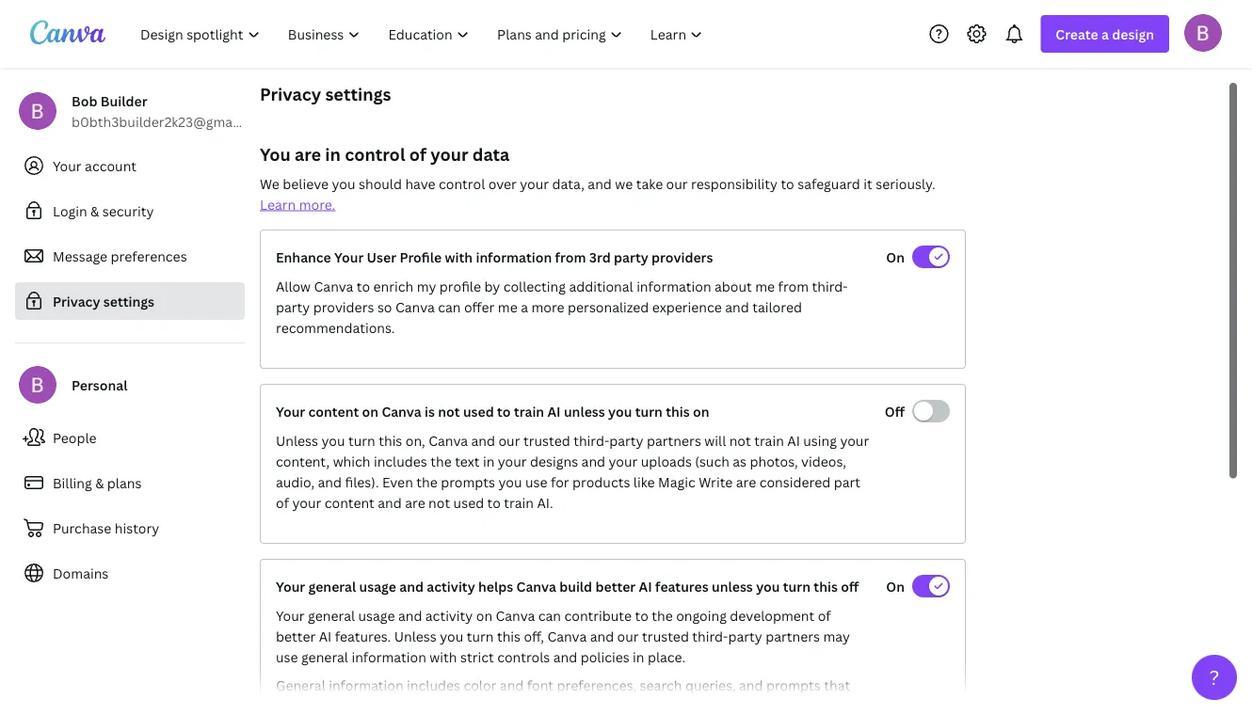 Task type: vqa. For each thing, say whether or not it's contained in the screenshot.
Collaboration
no



Task type: locate. For each thing, give the bounding box(es) containing it.
0 vertical spatial privacy
[[260, 82, 321, 105]]

contribute
[[565, 607, 632, 625]]

domains link
[[15, 555, 245, 592]]

privacy settings up "you"
[[260, 82, 391, 105]]

partners inside your general usage and activity on canva can contribute to the ongoing development of better ai features. unless you turn this off, canva and our trusted third-party partners may use general information with strict controls and policies in place.
[[766, 628, 820, 646]]

1 vertical spatial &
[[95, 474, 104, 492]]

in left place.
[[633, 648, 645, 666]]

2 horizontal spatial our
[[666, 175, 688, 193]]

write
[[699, 473, 733, 491]]

& for login
[[90, 202, 99, 220]]

use up ai.
[[525, 473, 548, 491]]

you are in control of your data
[[260, 143, 510, 166]]

includes up even
[[374, 453, 427, 470]]

0 vertical spatial unless
[[276, 432, 318, 450]]

1 vertical spatial me
[[498, 298, 518, 316]]

0 horizontal spatial privacy
[[53, 292, 100, 310]]

0 vertical spatial used
[[463, 403, 494, 421]]

prompts inside unless you turn this on, canva and our trusted third-party partners will not train ai using your content, which includes the text in your designs and your uploads (such as photos, videos, audio, and files). even the prompts you use for products like magic write are considered part of your content and are not used to train ai.
[[441, 473, 495, 491]]

not right is
[[438, 403, 460, 421]]

the
[[431, 453, 452, 470], [417, 473, 438, 491], [652, 607, 673, 625]]

1 vertical spatial used
[[454, 494, 484, 512]]

build
[[560, 578, 593, 596]]

this left off
[[814, 578, 838, 596]]

1 vertical spatial a
[[521, 298, 528, 316]]

ai left the features.
[[319, 628, 332, 646]]

privacy settings
[[260, 82, 391, 105], [53, 292, 155, 310]]

& inside billing & plans link
[[95, 474, 104, 492]]

3rd
[[589, 248, 611, 266]]

better up contribute
[[596, 578, 636, 596]]

with
[[445, 248, 473, 266], [430, 648, 457, 666]]

unless
[[276, 432, 318, 450], [394, 628, 437, 646]]

we inside the we believe you should have control over your data, and we take our responsibility to safeguard it seriously. learn more.
[[615, 175, 633, 193]]

canva right allow
[[314, 277, 354, 295]]

0 vertical spatial can
[[438, 298, 461, 316]]

not down is
[[429, 494, 450, 512]]

we inside general information includes color and font preferences, search queries, and prompts that provide instructions or commands. for example, we can analyze common requests made t
[[585, 697, 603, 715]]

you
[[260, 143, 291, 166]]

1 vertical spatial of
[[276, 494, 289, 512]]

0 vertical spatial unless
[[564, 403, 605, 421]]

our down your content on canva is not used to train ai unless you turn this on
[[499, 432, 520, 450]]

unless inside your general usage and activity on canva can contribute to the ongoing development of better ai features. unless you turn this off, canva and our trusted third-party partners may use general information with strict controls and policies in place.
[[394, 628, 437, 646]]

1 vertical spatial on
[[887, 578, 905, 596]]

on right off
[[887, 578, 905, 596]]

0 vertical spatial in
[[325, 143, 341, 166]]

1 horizontal spatial in
[[483, 453, 495, 470]]

includes up or
[[407, 677, 461, 695]]

0 vertical spatial me
[[756, 277, 775, 295]]

use inside unless you turn this on, canva and our trusted third-party partners will not train ai using your content, which includes the text in your designs and your uploads (such as photos, videos, audio, and files). even the prompts you use for products like magic write are considered part of your content and are not used to train ai.
[[525, 473, 548, 491]]

not up as in the bottom of the page
[[730, 432, 751, 450]]

1 vertical spatial providers
[[313, 298, 374, 316]]

personal
[[72, 376, 128, 394]]

2 vertical spatial the
[[652, 607, 673, 625]]

canva up off,
[[496, 607, 535, 625]]

1 horizontal spatial on
[[476, 607, 493, 625]]

from
[[555, 248, 586, 266], [778, 277, 809, 295]]

a inside allow canva to enrich my profile by collecting additional information about me from third- party providers so canva can offer me a more personalized experience and tailored recommendations.
[[521, 298, 528, 316]]

is
[[425, 403, 435, 421]]

turn inside unless you turn this on, canva and our trusted third-party partners will not train ai using your content, which includes the text in your designs and your uploads (such as photos, videos, audio, and files). even the prompts you use for products like magic write are considered part of your content and are not used to train ai.
[[348, 432, 376, 450]]

0 horizontal spatial a
[[521, 298, 528, 316]]

unless you turn this on, canva and our trusted third-party partners will not train ai using your content, which includes the text in your designs and your uploads (such as photos, videos, audio, and files). even the prompts you use for products like magic write are considered part of your content and are not used to train ai.
[[276, 432, 870, 512]]

responsibility
[[691, 175, 778, 193]]

information
[[476, 248, 552, 266], [637, 277, 712, 295], [352, 648, 427, 666], [329, 677, 404, 695]]

providers inside allow canva to enrich my profile by collecting additional information about me from third- party providers so canva can offer me a more personalized experience and tailored recommendations.
[[313, 298, 374, 316]]

0 horizontal spatial partners
[[647, 432, 702, 450]]

& for billing
[[95, 474, 104, 492]]

the left text
[[431, 453, 452, 470]]

? button
[[1192, 655, 1238, 701]]

of up may
[[818, 607, 831, 625]]

ai inside your general usage and activity on canva can contribute to the ongoing development of better ai features. unless you turn this off, canva and our trusted third-party partners may use general information with strict controls and policies in place.
[[319, 628, 332, 646]]

you up "products"
[[608, 403, 632, 421]]

1 vertical spatial are
[[736, 473, 756, 491]]

additional
[[569, 277, 634, 295]]

this up uploads
[[666, 403, 690, 421]]

ai inside unless you turn this on, canva and our trusted third-party partners will not train ai using your content, which includes the text in your designs and your uploads (such as photos, videos, audio, and files). even the prompts you use for products like magic write are considered part of your content and are not used to train ai.
[[788, 432, 800, 450]]

billing & plans link
[[15, 464, 245, 502]]

1 vertical spatial unless
[[394, 628, 437, 646]]

on up will
[[693, 403, 710, 421]]

login
[[53, 202, 87, 220]]

preferences,
[[557, 677, 637, 695]]

control inside the we believe you should have control over your data, and we take our responsibility to safeguard it seriously. learn more.
[[439, 175, 485, 193]]

train up designs
[[514, 403, 544, 421]]

information inside your general usage and activity on canva can contribute to the ongoing development of better ai features. unless you turn this off, canva and our trusted third-party partners may use general information with strict controls and policies in place.
[[352, 648, 427, 666]]

0 vertical spatial &
[[90, 202, 99, 220]]

unless inside unless you turn this on, canva and our trusted third-party partners will not train ai using your content, which includes the text in your designs and your uploads (such as photos, videos, audio, and files). even the prompts you use for products like magic write are considered part of your content and are not used to train ai.
[[276, 432, 318, 450]]

1 vertical spatial partners
[[766, 628, 820, 646]]

0 horizontal spatial can
[[438, 298, 461, 316]]

your inside the we believe you should have control over your data, and we take our responsibility to safeguard it seriously. learn more.
[[520, 175, 549, 193]]

2 vertical spatial of
[[818, 607, 831, 625]]

0 horizontal spatial trusted
[[524, 432, 570, 450]]

2 vertical spatial third-
[[693, 628, 728, 646]]

0 horizontal spatial third-
[[574, 432, 610, 450]]

includes
[[374, 453, 427, 470], [407, 677, 461, 695]]

we down preferences,
[[585, 697, 603, 715]]

1 horizontal spatial control
[[439, 175, 485, 193]]

and up font
[[554, 648, 578, 666]]

are down even
[[405, 494, 425, 512]]

0 vertical spatial are
[[295, 143, 321, 166]]

usage inside your general usage and activity on canva can contribute to the ongoing development of better ai features. unless you turn this off, canva and our trusted third-party partners may use general information with strict controls and policies in place.
[[358, 607, 395, 625]]

unless right the features.
[[394, 628, 437, 646]]

in right text
[[483, 453, 495, 470]]

which
[[333, 453, 371, 470]]

0 vertical spatial use
[[525, 473, 548, 491]]

a left "design"
[[1102, 25, 1109, 43]]

ai left using
[[788, 432, 800, 450]]

1 vertical spatial control
[[439, 175, 485, 193]]

control left 'over'
[[439, 175, 485, 193]]

people link
[[15, 419, 245, 457]]

train
[[514, 403, 544, 421], [755, 432, 784, 450], [504, 494, 534, 512]]

of down audio,
[[276, 494, 289, 512]]

third-
[[812, 277, 848, 295], [574, 432, 610, 450], [693, 628, 728, 646]]

settings down the message preferences link
[[103, 292, 155, 310]]

0 vertical spatial includes
[[374, 453, 427, 470]]

privacy
[[260, 82, 321, 105], [53, 292, 100, 310]]

this inside your general usage and activity on canva can contribute to the ongoing development of better ai features. unless you turn this off, canva and our trusted third-party partners may use general information with strict controls and policies in place.
[[497, 628, 521, 646]]

activity up strict
[[426, 607, 473, 625]]

can inside general information includes color and font preferences, search queries, and prompts that provide instructions or commands. for example, we can analyze common requests made t
[[606, 697, 629, 715]]

settings up you are in control of your data at top left
[[325, 82, 391, 105]]

more
[[532, 298, 565, 316]]

1 on from the top
[[887, 248, 905, 266]]

0 vertical spatial from
[[555, 248, 586, 266]]

1 vertical spatial activity
[[426, 607, 473, 625]]

with left strict
[[430, 648, 457, 666]]

your up have
[[431, 143, 469, 166]]

2 horizontal spatial in
[[633, 648, 645, 666]]

we left take
[[615, 175, 633, 193]]

and up or
[[398, 607, 422, 625]]

trusted up designs
[[524, 432, 570, 450]]

with inside your general usage and activity on canva can contribute to the ongoing development of better ai features. unless you turn this off, canva and our trusted third-party partners may use general information with strict controls and policies in place.
[[430, 648, 457, 666]]

policies
[[581, 648, 630, 666]]

1 horizontal spatial a
[[1102, 25, 1109, 43]]

providers up 'recommendations.'
[[313, 298, 374, 316]]

information inside general information includes color and font preferences, search queries, and prompts that provide instructions or commands. for example, we can analyze common requests made t
[[329, 677, 404, 695]]

party
[[614, 248, 649, 266], [276, 298, 310, 316], [610, 432, 644, 450], [728, 628, 763, 646]]

prompts
[[441, 473, 495, 491], [767, 677, 821, 695]]

0 horizontal spatial our
[[499, 432, 520, 450]]

bob builder image
[[1185, 14, 1222, 52]]

1 vertical spatial trusted
[[642, 628, 689, 646]]

your account
[[53, 157, 137, 175]]

are up believe
[[295, 143, 321, 166]]

and inside the we believe you should have control over your data, and we take our responsibility to safeguard it seriously. learn more.
[[588, 175, 612, 193]]

can
[[438, 298, 461, 316], [538, 607, 561, 625], [606, 697, 629, 715]]

ai up designs
[[548, 403, 561, 421]]

activity inside your general usage and activity on canva can contribute to the ongoing development of better ai features. unless you turn this off, canva and our trusted third-party partners may use general information with strict controls and policies in place.
[[426, 607, 473, 625]]

use
[[525, 473, 548, 491], [276, 648, 298, 666]]

prompts inside general information includes color and font preferences, search queries, and prompts that provide instructions or commands. for example, we can analyze common requests made t
[[767, 677, 821, 695]]

our inside your general usage and activity on canva can contribute to the ongoing development of better ai features. unless you turn this off, canva and our trusted third-party partners may use general information with strict controls and policies in place.
[[617, 628, 639, 646]]

1 vertical spatial from
[[778, 277, 809, 295]]

0 horizontal spatial use
[[276, 648, 298, 666]]

usage for helps
[[359, 578, 396, 596]]

you left for
[[499, 473, 522, 491]]

1 horizontal spatial our
[[617, 628, 639, 646]]

can up off,
[[538, 607, 561, 625]]

information up collecting
[[476, 248, 552, 266]]

the down features
[[652, 607, 673, 625]]

trusted
[[524, 432, 570, 450], [642, 628, 689, 646]]

create
[[1056, 25, 1099, 43]]

security
[[102, 202, 154, 220]]

0 vertical spatial activity
[[427, 578, 475, 596]]

your for your general usage and activity on canva can contribute to the ongoing development of better ai features. unless you turn this off, canva and our trusted third-party partners may use general information with strict controls and policies in place.
[[276, 607, 305, 625]]

create a design
[[1056, 25, 1155, 43]]

1 horizontal spatial we
[[615, 175, 633, 193]]

activity for on
[[426, 607, 473, 625]]

content up which
[[308, 403, 359, 421]]

data
[[473, 143, 510, 166]]

prompts up requests
[[767, 677, 821, 695]]

0 horizontal spatial settings
[[103, 292, 155, 310]]

privacy up "you"
[[260, 82, 321, 105]]

& right login
[[90, 202, 99, 220]]

ai left features
[[639, 578, 652, 596]]

enhance your user profile with information from 3rd party providers
[[276, 248, 713, 266]]

this inside unless you turn this on, canva and our trusted third-party partners will not train ai using your content, which includes the text in your designs and your uploads (such as photos, videos, audio, and files). even the prompts you use for products like magic write are considered part of your content and are not used to train ai.
[[379, 432, 402, 450]]

me up tailored
[[756, 277, 775, 295]]

requests
[[743, 697, 798, 715]]

0 horizontal spatial unless
[[276, 432, 318, 450]]

to inside the we believe you should have control over your data, and we take our responsibility to safeguard it seriously. learn more.
[[781, 175, 795, 193]]

used right is
[[463, 403, 494, 421]]

0 horizontal spatial in
[[325, 143, 341, 166]]

your inside your general usage and activity on canva can contribute to the ongoing development of better ai features. unless you turn this off, canva and our trusted third-party partners may use general information with strict controls and policies in place.
[[276, 607, 305, 625]]

includes inside unless you turn this on, canva and our trusted third-party partners will not train ai using your content, which includes the text in your designs and your uploads (such as photos, videos, audio, and files). even the prompts you use for products like magic write are considered part of your content and are not used to train ai.
[[374, 453, 427, 470]]

&
[[90, 202, 99, 220], [95, 474, 104, 492]]

ai
[[548, 403, 561, 421], [788, 432, 800, 450], [639, 578, 652, 596], [319, 628, 332, 646]]

1 vertical spatial better
[[276, 628, 316, 646]]

with up profile
[[445, 248, 473, 266]]

information up instructions
[[329, 677, 404, 695]]

0 vertical spatial we
[[615, 175, 633, 193]]

so
[[378, 298, 392, 316]]

take
[[636, 175, 663, 193]]

seriously.
[[876, 175, 936, 193]]

1 vertical spatial can
[[538, 607, 561, 625]]

1 vertical spatial third-
[[574, 432, 610, 450]]

top level navigation element
[[128, 15, 719, 53]]

information inside allow canva to enrich my profile by collecting additional information about me from third- party providers so canva can offer me a more personalized experience and tailored recommendations.
[[637, 277, 712, 295]]

usage
[[359, 578, 396, 596], [358, 607, 395, 625]]

1 vertical spatial in
[[483, 453, 495, 470]]

party down allow
[[276, 298, 310, 316]]

2 on from the top
[[887, 578, 905, 596]]

1 horizontal spatial of
[[409, 143, 427, 166]]

used down text
[[454, 494, 484, 512]]

and up text
[[471, 432, 495, 450]]

activity left helps
[[427, 578, 475, 596]]

to inside your general usage and activity on canva can contribute to the ongoing development of better ai features. unless you turn this off, canva and our trusted third-party partners may use general information with strict controls and policies in place.
[[635, 607, 649, 625]]

1 vertical spatial use
[[276, 648, 298, 666]]

and
[[588, 175, 612, 193], [725, 298, 749, 316], [471, 432, 495, 450], [582, 453, 606, 470], [318, 473, 342, 491], [378, 494, 402, 512], [400, 578, 424, 596], [398, 607, 422, 625], [590, 628, 614, 646], [554, 648, 578, 666], [500, 677, 524, 695], [739, 677, 763, 695]]

partners up uploads
[[647, 432, 702, 450]]

ongoing
[[676, 607, 727, 625]]

1 vertical spatial includes
[[407, 677, 461, 695]]

privacy settings down message preferences
[[53, 292, 155, 310]]

we believe you should have control over your data, and we take our responsibility to safeguard it seriously. learn more.
[[260, 175, 936, 213]]

0 vertical spatial of
[[409, 143, 427, 166]]

1 vertical spatial content
[[325, 494, 375, 512]]

1 horizontal spatial use
[[525, 473, 548, 491]]

purchase history
[[53, 519, 159, 537]]

in inside your general usage and activity on canva can contribute to the ongoing development of better ai features. unless you turn this off, canva and our trusted third-party partners may use general information with strict controls and policies in place.
[[633, 648, 645, 666]]

party down "development"
[[728, 628, 763, 646]]

0 horizontal spatial privacy settings
[[53, 292, 155, 310]]

1 vertical spatial not
[[730, 432, 751, 450]]

experience
[[652, 298, 722, 316]]

can down profile
[[438, 298, 461, 316]]

0 horizontal spatial providers
[[313, 298, 374, 316]]

account
[[85, 157, 137, 175]]

party inside your general usage and activity on canva can contribute to the ongoing development of better ai features. unless you turn this off, canva and our trusted third-party partners may use general information with strict controls and policies in place.
[[728, 628, 763, 646]]

0 vertical spatial third-
[[812, 277, 848, 295]]

content,
[[276, 453, 330, 470]]

0 vertical spatial trusted
[[524, 432, 570, 450]]

better up general
[[276, 628, 316, 646]]

partners
[[647, 432, 702, 450], [766, 628, 820, 646]]

unless up designs
[[564, 403, 605, 421]]

canva down my
[[395, 298, 435, 316]]

bob
[[72, 92, 97, 110]]

trusted inside unless you turn this on, canva and our trusted third-party partners will not train ai using your content, which includes the text in your designs and your uploads (such as photos, videos, audio, and files). even the prompts you use for products like magic write are considered part of your content and are not used to train ai.
[[524, 432, 570, 450]]

believe
[[283, 175, 329, 193]]

provide
[[276, 697, 325, 715]]

canva
[[314, 277, 354, 295], [395, 298, 435, 316], [382, 403, 422, 421], [429, 432, 468, 450], [517, 578, 556, 596], [496, 607, 535, 625], [548, 628, 587, 646]]

0 vertical spatial on
[[887, 248, 905, 266]]

1 horizontal spatial better
[[596, 578, 636, 596]]

on for your general usage and activity helps canva build better ai features unless you turn this off
[[887, 578, 905, 596]]

0 vertical spatial prompts
[[441, 473, 495, 491]]

you inside the we believe you should have control over your data, and we take our responsibility to safeguard it seriously. learn more.
[[332, 175, 356, 193]]

place.
[[648, 648, 686, 666]]

your
[[53, 157, 82, 175], [334, 248, 364, 266], [276, 403, 305, 421], [276, 578, 305, 596], [276, 607, 305, 625]]

your general usage and activity on canva can contribute to the ongoing development of better ai features. unless you turn this off, canva and our trusted third-party partners may use general information with strict controls and policies in place.
[[276, 607, 850, 666]]

trusted inside your general usage and activity on canva can contribute to the ongoing development of better ai features. unless you turn this off, canva and our trusted third-party partners may use general information with strict controls and policies in place.
[[642, 628, 689, 646]]

are down as in the bottom of the page
[[736, 473, 756, 491]]

1 vertical spatial our
[[499, 432, 520, 450]]

prompts down text
[[441, 473, 495, 491]]

your right 'over'
[[520, 175, 549, 193]]

from up tailored
[[778, 277, 809, 295]]

of up have
[[409, 143, 427, 166]]

learn
[[260, 195, 296, 213]]

general
[[276, 677, 326, 695]]

and down about
[[725, 298, 749, 316]]

and right data,
[[588, 175, 612, 193]]

control
[[345, 143, 405, 166], [439, 175, 485, 193]]

features.
[[335, 628, 391, 646]]

we
[[260, 175, 280, 193]]

providers up experience
[[652, 248, 713, 266]]

we
[[615, 175, 633, 193], [585, 697, 603, 715]]

1 vertical spatial we
[[585, 697, 603, 715]]

1 horizontal spatial from
[[778, 277, 809, 295]]

turn up which
[[348, 432, 376, 450]]

0 vertical spatial partners
[[647, 432, 702, 450]]

0 vertical spatial providers
[[652, 248, 713, 266]]

1 horizontal spatial privacy settings
[[260, 82, 391, 105]]

1 horizontal spatial are
[[405, 494, 425, 512]]

2 vertical spatial our
[[617, 628, 639, 646]]

this left 'on,'
[[379, 432, 402, 450]]

0 vertical spatial general
[[308, 578, 356, 596]]

1 vertical spatial train
[[755, 432, 784, 450]]

on up which
[[362, 403, 379, 421]]

audio,
[[276, 473, 315, 491]]

0 vertical spatial our
[[666, 175, 688, 193]]

queries,
[[686, 677, 736, 695]]

our inside the we believe you should have control over your data, and we take our responsibility to safeguard it seriously. learn more.
[[666, 175, 688, 193]]

use up general
[[276, 648, 298, 666]]

& inside login & security 'link'
[[90, 202, 99, 220]]

party inside allow canva to enrich my profile by collecting additional information about me from third- party providers so canva can offer me a more personalized experience and tailored recommendations.
[[276, 298, 310, 316]]

login & security
[[53, 202, 154, 220]]

my
[[417, 277, 436, 295]]

train up photos,
[[755, 432, 784, 450]]

this
[[666, 403, 690, 421], [379, 432, 402, 450], [814, 578, 838, 596], [497, 628, 521, 646]]

the right even
[[417, 473, 438, 491]]

use inside your general usage and activity on canva can contribute to the ongoing development of better ai features. unless you turn this off, canva and our trusted third-party partners may use general information with strict controls and policies in place.
[[276, 648, 298, 666]]

includes inside general information includes color and font preferences, search queries, and prompts that provide instructions or commands. for example, we can analyze common requests made t
[[407, 677, 461, 695]]

in inside unless you turn this on, canva and our trusted third-party partners will not train ai using your content, which includes the text in your designs and your uploads (such as photos, videos, audio, and files). even the prompts you use for products like magic write are considered part of your content and are not used to train ai.
[[483, 453, 495, 470]]

0 vertical spatial the
[[431, 453, 452, 470]]

0 horizontal spatial of
[[276, 494, 289, 512]]

partners down "development"
[[766, 628, 820, 646]]

of
[[409, 143, 427, 166], [276, 494, 289, 512], [818, 607, 831, 625]]

on down helps
[[476, 607, 493, 625]]

on for enhance your user profile with information from 3rd party providers
[[887, 248, 905, 266]]

train left ai.
[[504, 494, 534, 512]]

0 horizontal spatial we
[[585, 697, 603, 715]]

general for your general usage and activity helps canva build better ai features unless you turn this off
[[308, 578, 356, 596]]

1 vertical spatial unless
[[712, 578, 753, 596]]

and down which
[[318, 473, 342, 491]]

& left the plans
[[95, 474, 104, 492]]

and down even
[[378, 494, 402, 512]]

turn up "development"
[[783, 578, 811, 596]]

canva right off,
[[548, 628, 587, 646]]

information down the features.
[[352, 648, 427, 666]]



Task type: describe. For each thing, give the bounding box(es) containing it.
enhance
[[276, 248, 331, 266]]

canva left is
[[382, 403, 422, 421]]

our inside unless you turn this on, canva and our trusted third-party partners will not train ai using your content, which includes the text in your designs and your uploads (such as photos, videos, audio, and files). even the prompts you use for products like magic write are considered part of your content and are not used to train ai.
[[499, 432, 520, 450]]

products
[[573, 473, 630, 491]]

to inside unless you turn this on, canva and our trusted third-party partners will not train ai using your content, which includes the text in your designs and your uploads (such as photos, videos, audio, and files). even the prompts you use for products like magic write are considered part of your content and are not used to train ai.
[[487, 494, 501, 512]]

text
[[455, 453, 480, 470]]

instructions
[[328, 697, 404, 715]]

purchase history link
[[15, 510, 245, 547]]

the inside your general usage and activity on canva can contribute to the ongoing development of better ai features. unless you turn this off, canva and our trusted third-party partners may use general information with strict controls and policies in place.
[[652, 607, 673, 625]]

used inside unless you turn this on, canva and our trusted third-party partners will not train ai using your content, which includes the text in your designs and your uploads (such as photos, videos, audio, and files). even the prompts you use for products like magic write are considered part of your content and are not used to train ai.
[[454, 494, 484, 512]]

billing & plans
[[53, 474, 142, 492]]

content inside unless you turn this on, canva and our trusted third-party partners will not train ai using your content, which includes the text in your designs and your uploads (such as photos, videos, audio, and files). even the prompts you use for products like magic write are considered part of your content and are not used to train ai.
[[325, 494, 375, 512]]

0 vertical spatial privacy settings
[[260, 82, 391, 105]]

0 vertical spatial content
[[308, 403, 359, 421]]

considered
[[760, 473, 831, 491]]

billing
[[53, 474, 92, 492]]

recommendations.
[[276, 319, 395, 337]]

like
[[634, 473, 655, 491]]

off
[[841, 578, 859, 596]]

your up like
[[609, 453, 638, 470]]

2 horizontal spatial on
[[693, 403, 710, 421]]

third- inside allow canva to enrich my profile by collecting additional information about me from third- party providers so canva can offer me a more personalized experience and tailored recommendations.
[[812, 277, 848, 295]]

off
[[885, 403, 905, 421]]

1 horizontal spatial privacy
[[260, 82, 321, 105]]

controls
[[497, 648, 550, 666]]

b0bth3builder2k23@gmail.com
[[72, 113, 271, 130]]

people
[[53, 429, 97, 447]]

canva left build
[[517, 578, 556, 596]]

common
[[683, 697, 739, 715]]

search
[[640, 677, 682, 695]]

2 vertical spatial general
[[301, 648, 348, 666]]

strict
[[460, 648, 494, 666]]

0 vertical spatial train
[[514, 403, 544, 421]]

and up requests
[[739, 677, 763, 695]]

part
[[834, 473, 861, 491]]

profile
[[400, 248, 442, 266]]

and left helps
[[400, 578, 424, 596]]

your left designs
[[498, 453, 527, 470]]

features
[[656, 578, 709, 596]]

you up "development"
[[756, 578, 780, 596]]

1 horizontal spatial me
[[756, 277, 775, 295]]

1 vertical spatial privacy settings
[[53, 292, 155, 310]]

offer
[[464, 298, 495, 316]]

a inside "create a design" "dropdown button"
[[1102, 25, 1109, 43]]

you up which
[[322, 432, 345, 450]]

allow canva to enrich my profile by collecting additional information about me from third- party providers so canva can offer me a more personalized experience and tailored recommendations.
[[276, 277, 848, 337]]

1 vertical spatial privacy
[[53, 292, 100, 310]]

should
[[359, 175, 402, 193]]

partners inside unless you turn this on, canva and our trusted third-party partners will not train ai using your content, which includes the text in your designs and your uploads (such as photos, videos, audio, and files). even the prompts you use for products like magic write are considered part of your content and are not used to train ai.
[[647, 432, 702, 450]]

party right 3rd
[[614, 248, 649, 266]]

design
[[1113, 25, 1155, 43]]

2 horizontal spatial are
[[736, 473, 756, 491]]

data,
[[552, 175, 585, 193]]

0 vertical spatial settings
[[325, 82, 391, 105]]

your down audio,
[[292, 494, 321, 512]]

using
[[804, 432, 837, 450]]

about
[[715, 277, 752, 295]]

will
[[705, 432, 726, 450]]

(such
[[695, 453, 730, 470]]

development
[[730, 607, 815, 625]]

for
[[501, 697, 522, 715]]

commands.
[[425, 697, 498, 715]]

login & security link
[[15, 192, 245, 230]]

and up "products"
[[582, 453, 606, 470]]

to right is
[[497, 403, 511, 421]]

better inside your general usage and activity on canva can contribute to the ongoing development of better ai features. unless you turn this off, canva and our trusted third-party partners may use general information with strict controls and policies in place.
[[276, 628, 316, 646]]

2 vertical spatial not
[[429, 494, 450, 512]]

activity for helps
[[427, 578, 475, 596]]

2 vertical spatial are
[[405, 494, 425, 512]]

on inside your general usage and activity on canva can contribute to the ongoing development of better ai features. unless you turn this off, canva and our trusted third-party partners may use general information with strict controls and policies in place.
[[476, 607, 493, 625]]

create a design button
[[1041, 15, 1170, 53]]

font
[[527, 677, 554, 695]]

usage for on
[[358, 607, 395, 625]]

2 vertical spatial train
[[504, 494, 534, 512]]

or
[[408, 697, 421, 715]]

even
[[382, 473, 413, 491]]

party inside unless you turn this on, canva and our trusted third-party partners will not train ai using your content, which includes the text in your designs and your uploads (such as photos, videos, audio, and files). even the prompts you use for products like magic write are considered part of your content and are not used to train ai.
[[610, 432, 644, 450]]

of inside unless you turn this on, canva and our trusted third-party partners will not train ai using your content, which includes the text in your designs and your uploads (such as photos, videos, audio, and files). even the prompts you use for products like magic write are considered part of your content and are not used to train ai.
[[276, 494, 289, 512]]

analyze
[[632, 697, 680, 715]]

1 horizontal spatial unless
[[712, 578, 753, 596]]

and up for at left
[[500, 677, 524, 695]]

to inside allow canva to enrich my profile by collecting additional information about me from third- party providers so canva can offer me a more personalized experience and tailored recommendations.
[[357, 277, 370, 295]]

0 vertical spatial control
[[345, 143, 405, 166]]

you inside your general usage and activity on canva can contribute to the ongoing development of better ai features. unless you turn this off, canva and our trusted third-party partners may use general information with strict controls and policies in place.
[[440, 628, 464, 646]]

your content on canva is not used to train ai unless you turn this on
[[276, 403, 710, 421]]

your account link
[[15, 147, 245, 185]]

magic
[[658, 473, 696, 491]]

may
[[824, 628, 850, 646]]

of inside your general usage and activity on canva can contribute to the ongoing development of better ai features. unless you turn this off, canva and our trusted third-party partners may use general information with strict controls and policies in place.
[[818, 607, 831, 625]]

0 horizontal spatial unless
[[564, 403, 605, 421]]

designs
[[530, 453, 578, 470]]

your for your content on canva is not used to train ai unless you turn this on
[[276, 403, 305, 421]]

on,
[[406, 432, 426, 450]]

for
[[551, 473, 569, 491]]

can inside allow canva to enrich my profile by collecting additional information about me from third- party providers so canva can offer me a more personalized experience and tailored recommendations.
[[438, 298, 461, 316]]

profile
[[440, 277, 481, 295]]

general information includes color and font preferences, search queries, and prompts that provide instructions or commands. for example, we can analyze common requests made t
[[276, 677, 854, 716]]

more.
[[299, 195, 336, 213]]

1 vertical spatial the
[[417, 473, 438, 491]]

and inside allow canva to enrich my profile by collecting additional information about me from third- party providers so canva can offer me a more personalized experience and tailored recommendations.
[[725, 298, 749, 316]]

canva inside unless you turn this on, canva and our trusted third-party partners will not train ai using your content, which includes the text in your designs and your uploads (such as photos, videos, audio, and files). even the prompts you use for products like magic write are considered part of your content and are not used to train ai.
[[429, 432, 468, 450]]

have
[[405, 175, 436, 193]]

allow
[[276, 277, 311, 295]]

your general usage and activity helps canva build better ai features unless you turn this off
[[276, 578, 859, 596]]

your for your account
[[53, 157, 82, 175]]

that
[[824, 677, 851, 695]]

from inside allow canva to enrich my profile by collecting additional information about me from third- party providers so canva can offer me a more personalized experience and tailored recommendations.
[[778, 277, 809, 295]]

?
[[1210, 664, 1220, 691]]

0 horizontal spatial are
[[295, 143, 321, 166]]

safeguard
[[798, 175, 861, 193]]

0 vertical spatial not
[[438, 403, 460, 421]]

turn up uploads
[[635, 403, 663, 421]]

photos,
[[750, 453, 798, 470]]

over
[[488, 175, 517, 193]]

made
[[801, 697, 837, 715]]

domains
[[53, 565, 109, 582]]

can inside your general usage and activity on canva can contribute to the ongoing development of better ai features. unless you turn this off, canva and our trusted third-party partners may use general information with strict controls and policies in place.
[[538, 607, 561, 625]]

0 vertical spatial with
[[445, 248, 473, 266]]

purchase
[[53, 519, 111, 537]]

0 horizontal spatial on
[[362, 403, 379, 421]]

your for your general usage and activity helps canva build better ai features unless you turn this off
[[276, 578, 305, 596]]

general for your general usage and activity on canva can contribute to the ongoing development of better ai features. unless you turn this off, canva and our trusted third-party partners may use general information with strict controls and policies in place.
[[308, 607, 355, 625]]

history
[[115, 519, 159, 537]]

personalized
[[568, 298, 649, 316]]

color
[[464, 677, 497, 695]]

third- inside your general usage and activity on canva can contribute to the ongoing development of better ai features. unless you turn this off, canva and our trusted third-party partners may use general information with strict controls and policies in place.
[[693, 628, 728, 646]]

third- inside unless you turn this on, canva and our trusted third-party partners will not train ai using your content, which includes the text in your designs and your uploads (such as photos, videos, audio, and files). even the prompts you use for products like magic write are considered part of your content and are not used to train ai.
[[574, 432, 610, 450]]

builder
[[101, 92, 147, 110]]

your right using
[[840, 432, 870, 450]]

by
[[484, 277, 500, 295]]

1 vertical spatial settings
[[103, 292, 155, 310]]

and up policies
[[590, 628, 614, 646]]

as
[[733, 453, 747, 470]]

message
[[53, 247, 107, 265]]

message preferences link
[[15, 237, 245, 275]]

0 horizontal spatial from
[[555, 248, 586, 266]]

turn inside your general usage and activity on canva can contribute to the ongoing development of better ai features. unless you turn this off, canva and our trusted third-party partners may use general information with strict controls and policies in place.
[[467, 628, 494, 646]]

0 vertical spatial better
[[596, 578, 636, 596]]

example,
[[525, 697, 582, 715]]

0 horizontal spatial me
[[498, 298, 518, 316]]



